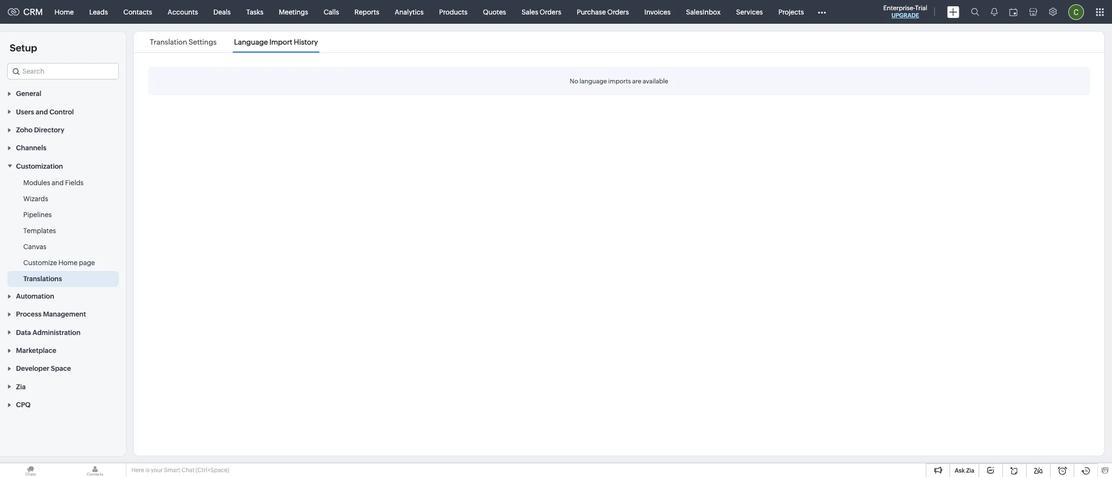 Task type: vqa. For each thing, say whether or not it's contained in the screenshot.
orders corresponding to Purchase Orders
yes



Task type: locate. For each thing, give the bounding box(es) containing it.
reports link
[[347, 0, 387, 24]]

home right crm
[[55, 8, 74, 16]]

list
[[141, 32, 327, 52]]

modules and fields
[[23, 179, 84, 186]]

users
[[16, 108, 34, 116]]

home inside customization region
[[58, 259, 78, 266]]

language import history link
[[233, 38, 319, 46]]

translations
[[23, 275, 62, 282]]

and inside customization region
[[52, 179, 64, 186]]

automation button
[[0, 287, 126, 305]]

meetings link
[[271, 0, 316, 24]]

language import history
[[234, 38, 318, 46]]

projects
[[778, 8, 804, 16]]

orders for purchase orders
[[607, 8, 629, 16]]

zoho
[[16, 126, 33, 134]]

1 orders from the left
[[540, 8, 561, 16]]

1 horizontal spatial orders
[[607, 8, 629, 16]]

wizards link
[[23, 194, 48, 203]]

signals image
[[991, 8, 998, 16]]

and inside dropdown button
[[36, 108, 48, 116]]

home left page
[[58, 259, 78, 266]]

orders for sales orders
[[540, 8, 561, 16]]

enterprise-
[[883, 4, 915, 12]]

zia
[[16, 383, 26, 391], [966, 467, 974, 474]]

0 horizontal spatial orders
[[540, 8, 561, 16]]

services link
[[728, 0, 771, 24]]

1 vertical spatial zia
[[966, 467, 974, 474]]

directory
[[34, 126, 64, 134]]

0 horizontal spatial and
[[36, 108, 48, 116]]

home link
[[47, 0, 82, 24]]

1 vertical spatial and
[[52, 179, 64, 186]]

zoho directory
[[16, 126, 64, 134]]

0 vertical spatial and
[[36, 108, 48, 116]]

1 horizontal spatial and
[[52, 179, 64, 186]]

customization
[[16, 162, 63, 170]]

ask
[[955, 467, 965, 474]]

channels
[[16, 144, 46, 152]]

zia inside dropdown button
[[16, 383, 26, 391]]

create menu element
[[941, 0, 965, 24]]

customize home page link
[[23, 258, 95, 267]]

here is your smart chat (ctrl+space)
[[131, 467, 229, 474]]

history
[[294, 38, 318, 46]]

wizards
[[23, 195, 48, 202]]

automation
[[16, 292, 54, 300]]

control
[[49, 108, 74, 116]]

space
[[51, 365, 71, 373]]

orders
[[540, 8, 561, 16], [607, 8, 629, 16]]

0 horizontal spatial zia
[[16, 383, 26, 391]]

crm link
[[8, 7, 43, 17]]

customize home page
[[23, 259, 95, 266]]

process
[[16, 310, 41, 318]]

sales orders link
[[514, 0, 569, 24]]

orders right "sales"
[[540, 8, 561, 16]]

zia right ask
[[966, 467, 974, 474]]

marketplace button
[[0, 341, 126, 359]]

language
[[579, 78, 607, 85]]

and
[[36, 108, 48, 116], [52, 179, 64, 186]]

contacts image
[[64, 463, 126, 477]]

home
[[55, 8, 74, 16], [58, 259, 78, 266]]

and right users
[[36, 108, 48, 116]]

marketplace
[[16, 347, 56, 354]]

zia button
[[0, 377, 126, 395]]

None field
[[7, 63, 119, 80]]

calls link
[[316, 0, 347, 24]]

1 horizontal spatial zia
[[966, 467, 974, 474]]

developer
[[16, 365, 49, 373]]

0 vertical spatial zia
[[16, 383, 26, 391]]

(ctrl+space)
[[196, 467, 229, 474]]

0 vertical spatial home
[[55, 8, 74, 16]]

upgrade
[[891, 12, 919, 19]]

reports
[[354, 8, 379, 16]]

orders right purchase
[[607, 8, 629, 16]]

contacts
[[123, 8, 152, 16]]

quotes
[[483, 8, 506, 16]]

1 vertical spatial home
[[58, 259, 78, 266]]

pipelines link
[[23, 210, 52, 219]]

zoho directory button
[[0, 121, 126, 139]]

imports
[[608, 78, 631, 85]]

zia up cpq
[[16, 383, 26, 391]]

and left fields
[[52, 179, 64, 186]]

fields
[[65, 179, 84, 186]]

Search text field
[[8, 64, 118, 79]]

sales
[[522, 8, 538, 16]]

no
[[570, 78, 578, 85]]

accounts
[[168, 8, 198, 16]]

profile element
[[1063, 0, 1090, 24]]

templates link
[[23, 226, 56, 235]]

developer space
[[16, 365, 71, 373]]

trial
[[915, 4, 927, 12]]

translations link
[[23, 274, 62, 283]]

calls
[[324, 8, 339, 16]]

setup
[[10, 42, 37, 53]]

purchase
[[577, 8, 606, 16]]

2 orders from the left
[[607, 8, 629, 16]]

here
[[131, 467, 144, 474]]

profile image
[[1068, 4, 1084, 20]]

translation settings
[[150, 38, 217, 46]]

chats image
[[0, 463, 61, 477]]



Task type: describe. For each thing, give the bounding box(es) containing it.
tasks
[[246, 8, 263, 16]]

products link
[[431, 0, 475, 24]]

meetings
[[279, 8, 308, 16]]

quotes link
[[475, 0, 514, 24]]

your
[[151, 467, 163, 474]]

salesinbox link
[[678, 0, 728, 24]]

is
[[145, 467, 150, 474]]

general
[[16, 90, 41, 98]]

users and control
[[16, 108, 74, 116]]

analytics
[[395, 8, 424, 16]]

create menu image
[[947, 6, 959, 18]]

data administration button
[[0, 323, 126, 341]]

projects link
[[771, 0, 812, 24]]

developer space button
[[0, 359, 126, 377]]

tasks link
[[238, 0, 271, 24]]

no language imports are available
[[570, 78, 668, 85]]

invoices link
[[637, 0, 678, 24]]

chat
[[181, 467, 194, 474]]

ask zia
[[955, 467, 974, 474]]

data administration
[[16, 329, 81, 336]]

Other Modules field
[[812, 4, 832, 20]]

list containing translation settings
[[141, 32, 327, 52]]

language
[[234, 38, 268, 46]]

customization button
[[0, 157, 126, 175]]

translation settings link
[[148, 38, 218, 46]]

signals element
[[985, 0, 1003, 24]]

modules
[[23, 179, 50, 186]]

general button
[[0, 84, 126, 102]]

leads
[[89, 8, 108, 16]]

channels button
[[0, 139, 126, 157]]

users and control button
[[0, 102, 126, 121]]

management
[[43, 310, 86, 318]]

analytics link
[[387, 0, 431, 24]]

search image
[[971, 8, 979, 16]]

deals
[[213, 8, 231, 16]]

process management button
[[0, 305, 126, 323]]

cpq button
[[0, 395, 126, 414]]

and for modules
[[52, 179, 64, 186]]

and for users
[[36, 108, 48, 116]]

accounts link
[[160, 0, 206, 24]]

process management
[[16, 310, 86, 318]]

salesinbox
[[686, 8, 721, 16]]

invoices
[[644, 8, 671, 16]]

purchase orders link
[[569, 0, 637, 24]]

settings
[[189, 38, 217, 46]]

page
[[79, 259, 95, 266]]

customize
[[23, 259, 57, 266]]

calendar image
[[1009, 8, 1018, 16]]

import
[[269, 38, 292, 46]]

available
[[643, 78, 668, 85]]

modules and fields link
[[23, 178, 84, 187]]

cpq
[[16, 401, 31, 409]]

products
[[439, 8, 467, 16]]

home inside 'link'
[[55, 8, 74, 16]]

sales orders
[[522, 8, 561, 16]]

crm
[[23, 7, 43, 17]]

administration
[[32, 329, 81, 336]]

canvas
[[23, 243, 46, 250]]

templates
[[23, 227, 56, 234]]

customization region
[[0, 175, 126, 287]]

services
[[736, 8, 763, 16]]

search element
[[965, 0, 985, 24]]

translation
[[150, 38, 187, 46]]

smart
[[164, 467, 180, 474]]

leads link
[[82, 0, 116, 24]]

contacts link
[[116, 0, 160, 24]]

enterprise-trial upgrade
[[883, 4, 927, 19]]

data
[[16, 329, 31, 336]]

deals link
[[206, 0, 238, 24]]



